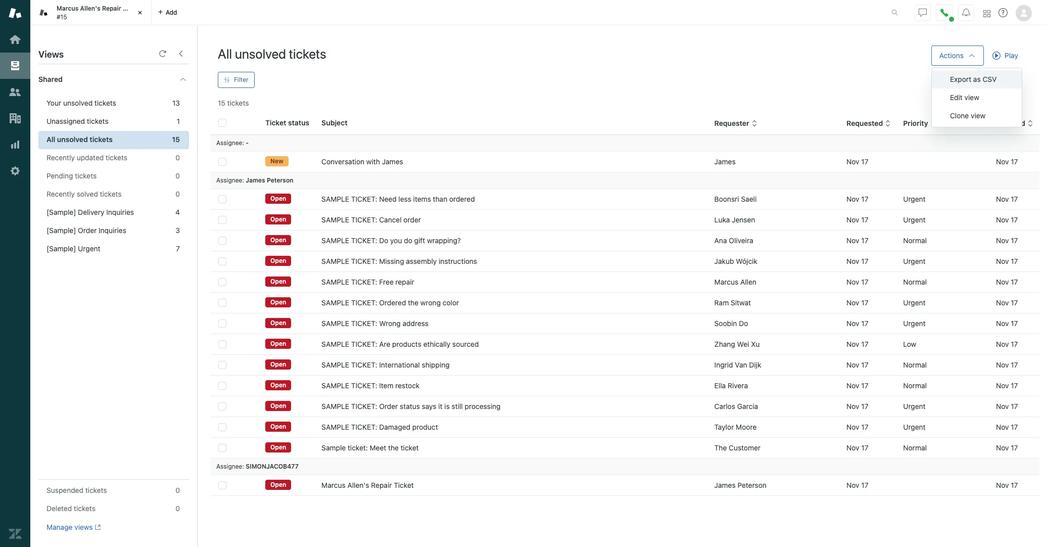 Task type: describe. For each thing, give the bounding box(es) containing it.
unsolved for 15
[[57, 135, 88, 144]]

sample ticket: ordered the wrong color
[[322, 298, 459, 307]]

inquiries for [sample] delivery inquiries
[[106, 208, 134, 216]]

row containing sample ticket: ordered the wrong color
[[210, 293, 1040, 313]]

view for clone view
[[971, 111, 986, 120]]

row containing sample ticket: need less items than ordered
[[210, 189, 1040, 210]]

jakub wójcik
[[715, 257, 758, 265]]

ticket
[[401, 443, 419, 452]]

processing
[[465, 402, 501, 411]]

saeli
[[741, 195, 757, 203]]

notifications image
[[963, 8, 971, 16]]

open for marcus allen's repair ticket
[[271, 481, 286, 489]]

open for sample ticket: need less items than ordered
[[271, 195, 286, 202]]

views image
[[9, 59, 22, 72]]

marcus for marcus allen's repair ticket
[[322, 481, 346, 489]]

0 horizontal spatial all unsolved tickets
[[47, 135, 113, 144]]

actions menu
[[932, 68, 1023, 127]]

0 for recently updated tickets
[[176, 153, 180, 162]]

the
[[715, 443, 727, 452]]

ingrid
[[715, 361, 733, 369]]

ticket: for item
[[351, 381, 377, 390]]

play button
[[984, 46, 1027, 66]]

ticket: for international
[[351, 361, 377, 369]]

7
[[176, 244, 180, 253]]

restock
[[396, 381, 420, 390]]

ticket: for damaged
[[351, 423, 377, 431]]

low
[[904, 340, 917, 348]]

get help image
[[999, 8, 1008, 17]]

it
[[439, 402, 443, 411]]

ana
[[715, 236, 727, 245]]

allen's for marcus allen's repair ticket
[[348, 481, 369, 489]]

ticket: for order
[[351, 402, 377, 411]]

zendesk products image
[[984, 10, 991, 17]]

soobin do
[[715, 319, 749, 328]]

0 for deleted tickets
[[176, 504, 180, 513]]

free
[[379, 278, 394, 286]]

still
[[452, 402, 463, 411]]

requested button
[[847, 119, 892, 128]]

sample ticket: need less items than ordered
[[322, 195, 475, 203]]

0 vertical spatial all
[[218, 46, 232, 61]]

ticket: for wrong
[[351, 319, 377, 328]]

sample for sample ticket: free repair
[[322, 278, 349, 286]]

3
[[176, 226, 180, 235]]

play
[[1005, 51, 1019, 60]]

sample ticket: wrong address link
[[322, 319, 429, 329]]

items
[[413, 195, 431, 203]]

3 open from the top
[[271, 236, 286, 244]]

row containing sample ticket: missing assembly instructions
[[210, 251, 1040, 272]]

gift
[[414, 236, 425, 245]]

sample ticket: missing assembly instructions link
[[322, 256, 477, 266]]

recently for recently updated tickets
[[47, 153, 75, 162]]

delivery
[[78, 208, 104, 216]]

requested
[[847, 119, 883, 127]]

repair for marcus allen's repair ticket #15
[[102, 5, 121, 12]]

zhang wei xu
[[715, 340, 760, 348]]

carlos
[[715, 402, 736, 411]]

row containing sample ticket: international shipping
[[210, 355, 1040, 375]]

priority
[[904, 119, 929, 127]]

11 open from the top
[[271, 402, 286, 410]]

-
[[246, 139, 249, 147]]

simonjacob477
[[246, 463, 299, 470]]

requester
[[715, 119, 750, 127]]

0 vertical spatial all unsolved tickets
[[218, 46, 326, 61]]

cancel
[[379, 215, 402, 224]]

ordered
[[450, 195, 475, 203]]

need
[[379, 195, 397, 203]]

0 for pending tickets
[[176, 171, 180, 180]]

ticket: for free
[[351, 278, 377, 286]]

open for sample ticket: ordered the wrong color
[[271, 298, 286, 306]]

luka jensen
[[715, 215, 756, 224]]

edit
[[951, 93, 963, 102]]

status inside row
[[400, 402, 420, 411]]

requester button
[[715, 119, 758, 128]]

open for sample ticket: item restock
[[271, 381, 286, 389]]

order inside row
[[379, 402, 398, 411]]

the for wrong
[[408, 298, 419, 307]]

open for sample ticket: meet the ticket
[[271, 444, 286, 451]]

sample ticket: meet the ticket link
[[322, 443, 419, 453]]

sample ticket: do you do gift wrapping?
[[322, 236, 461, 245]]

ticket:
[[348, 443, 368, 452]]

ticket: for missing
[[351, 257, 377, 265]]

allen
[[741, 278, 757, 286]]

row containing sample ticket: are products ethically sourced
[[210, 334, 1040, 355]]

color
[[443, 298, 459, 307]]

organizations image
[[9, 112, 22, 125]]

ella rivera
[[715, 381, 748, 390]]

taylor moore
[[715, 423, 757, 431]]

garcia
[[738, 402, 759, 411]]

actions button
[[932, 46, 984, 66]]

export as csv
[[951, 75, 997, 83]]

0 vertical spatial status
[[288, 118, 310, 127]]

suspended
[[47, 486, 83, 495]]

shared heading
[[30, 64, 197, 95]]

sample for sample ticket: missing assembly instructions
[[322, 257, 349, 265]]

13
[[172, 99, 180, 107]]

reporting image
[[9, 138, 22, 151]]

0 vertical spatial order
[[78, 226, 97, 235]]

assignee: james peterson
[[216, 176, 294, 184]]

sitwat
[[731, 298, 751, 307]]

1 normal from the top
[[904, 236, 927, 245]]

tab containing marcus allen's repair ticket
[[30, 0, 152, 25]]

the for ticket
[[388, 443, 399, 452]]

clone
[[951, 111, 969, 120]]

wrong
[[379, 319, 401, 328]]

missing
[[379, 257, 404, 265]]

assignee: for assignee: simonjacob477
[[216, 463, 244, 470]]

updated
[[77, 153, 104, 162]]

normal for the customer
[[904, 443, 927, 452]]

subject
[[322, 118, 348, 127]]

sample ticket: wrong address
[[322, 319, 429, 328]]

sample ticket: international shipping link
[[322, 360, 450, 370]]

[sample] delivery inquiries
[[47, 208, 134, 216]]

manage views link
[[47, 523, 101, 532]]

sample ticket: do you do gift wrapping? link
[[322, 236, 461, 246]]

open for sample ticket: missing assembly instructions
[[271, 257, 286, 265]]

moore
[[736, 423, 757, 431]]

ticket: for are
[[351, 340, 377, 348]]

4
[[176, 208, 180, 216]]

sample for sample ticket: wrong address
[[322, 319, 349, 328]]

ticket: for do
[[351, 236, 377, 245]]

[sample] for [sample] urgent
[[47, 244, 76, 253]]

ticket: for need
[[351, 195, 377, 203]]

new
[[271, 157, 284, 165]]

7 open from the top
[[271, 319, 286, 327]]

row containing sample ticket: damaged product
[[210, 417, 1040, 438]]

assignee: simonjacob477
[[216, 463, 299, 470]]

tabs tab list
[[30, 0, 881, 25]]

0 vertical spatial do
[[379, 236, 389, 245]]

clone view
[[951, 111, 986, 120]]

unassigned
[[47, 117, 85, 125]]

address
[[403, 319, 429, 328]]

actions
[[940, 51, 964, 60]]

admin image
[[9, 164, 22, 177]]

wei
[[738, 340, 750, 348]]

1
[[177, 117, 180, 125]]



Task type: vqa. For each thing, say whether or not it's contained in the screenshot.
1st in from right
no



Task type: locate. For each thing, give the bounding box(es) containing it.
0 horizontal spatial ticket
[[123, 5, 141, 12]]

2 0 from the top
[[176, 171, 180, 180]]

row containing sample ticket: cancel order
[[210, 210, 1040, 230]]

ticket inside marcus allen's repair ticket #15
[[123, 5, 141, 12]]

13 open from the top
[[271, 444, 286, 451]]

rivera
[[728, 381, 748, 390]]

manage views
[[47, 523, 93, 531]]

row
[[210, 151, 1040, 172], [210, 189, 1040, 210], [210, 210, 1040, 230], [210, 230, 1040, 251], [210, 251, 1040, 272], [210, 272, 1040, 293], [210, 293, 1040, 313], [210, 313, 1040, 334], [210, 334, 1040, 355], [210, 355, 1040, 375], [210, 375, 1040, 396], [210, 396, 1040, 417], [210, 417, 1040, 438], [210, 438, 1040, 458], [210, 475, 1040, 496]]

[sample] down recently solved tickets
[[47, 208, 76, 216]]

2 ticket: from the top
[[351, 215, 377, 224]]

(opens in a new tab) image
[[93, 524, 101, 531]]

order down [sample] delivery inquiries at the top of page
[[78, 226, 97, 235]]

1 vertical spatial allen's
[[348, 481, 369, 489]]

1 horizontal spatial status
[[400, 402, 420, 411]]

0 horizontal spatial allen's
[[80, 5, 100, 12]]

6 row from the top
[[210, 272, 1040, 293]]

sample ticket: international shipping
[[322, 361, 450, 369]]

sample ticket: free repair link
[[322, 277, 415, 287]]

0 vertical spatial repair
[[102, 5, 121, 12]]

4 ticket: from the top
[[351, 257, 377, 265]]

1 vertical spatial peterson
[[738, 481, 767, 489]]

1 vertical spatial recently
[[47, 190, 75, 198]]

5 normal from the top
[[904, 443, 927, 452]]

assignee: for assignee: james peterson
[[216, 176, 244, 184]]

row containing sample ticket: meet the ticket
[[210, 438, 1040, 458]]

7 sample from the top
[[322, 319, 349, 328]]

2 recently from the top
[[47, 190, 75, 198]]

refresh views pane image
[[159, 50, 167, 58]]

12 open from the top
[[271, 423, 286, 430]]

main element
[[0, 0, 30, 547]]

ticket: left wrong
[[351, 319, 377, 328]]

marcus allen's repair ticket #15
[[57, 5, 141, 20]]

all up filter button
[[218, 46, 232, 61]]

1 horizontal spatial marcus
[[322, 481, 346, 489]]

ticket inside row
[[394, 481, 414, 489]]

1 open from the top
[[271, 195, 286, 202]]

0 for recently solved tickets
[[176, 190, 180, 198]]

5 open from the top
[[271, 278, 286, 285]]

0 vertical spatial [sample]
[[47, 208, 76, 216]]

9 ticket: from the top
[[351, 361, 377, 369]]

view for edit view
[[965, 93, 980, 102]]

zhang
[[715, 340, 736, 348]]

view right 'edit'
[[965, 93, 980, 102]]

normal for marcus allen
[[904, 278, 927, 286]]

ticket: down sample ticket: item restock link
[[351, 402, 377, 411]]

assembly
[[406, 257, 437, 265]]

1 recently from the top
[[47, 153, 75, 162]]

sample ticket: are products ethically sourced
[[322, 340, 479, 348]]

james down -
[[246, 176, 265, 184]]

marcus down sample at the left of the page
[[322, 481, 346, 489]]

1 vertical spatial order
[[379, 402, 398, 411]]

all unsolved tickets up filter on the top
[[218, 46, 326, 61]]

10 open from the top
[[271, 381, 286, 389]]

10 row from the top
[[210, 355, 1040, 375]]

1 horizontal spatial repair
[[371, 481, 392, 489]]

1 vertical spatial status
[[400, 402, 420, 411]]

unsolved up unassigned tickets
[[63, 99, 93, 107]]

products
[[392, 340, 422, 348]]

1 vertical spatial the
[[388, 443, 399, 452]]

1 row from the top
[[210, 151, 1040, 172]]

1 vertical spatial [sample]
[[47, 226, 76, 235]]

marcus for marcus allen's repair ticket #15
[[57, 5, 79, 12]]

zendesk image
[[9, 527, 22, 541]]

3 ticket: from the top
[[351, 236, 377, 245]]

1 vertical spatial marcus
[[715, 278, 739, 286]]

ticket: down sample ticket: free repair 'link'
[[351, 298, 377, 307]]

8 row from the top
[[210, 313, 1040, 334]]

3 row from the top
[[210, 210, 1040, 230]]

0 for suspended tickets
[[176, 486, 180, 495]]

0 horizontal spatial the
[[388, 443, 399, 452]]

row containing sample ticket: free repair
[[210, 272, 1040, 293]]

1 assignee: from the top
[[216, 139, 244, 147]]

1 vertical spatial ticket
[[265, 118, 286, 127]]

3 normal from the top
[[904, 361, 927, 369]]

open for sample ticket: are products ethically sourced
[[271, 340, 286, 348]]

status left says
[[400, 402, 420, 411]]

5 0 from the top
[[176, 504, 180, 513]]

conversation
[[322, 157, 365, 166]]

nov
[[847, 157, 860, 166], [997, 157, 1010, 166], [847, 195, 860, 203], [997, 195, 1010, 203], [847, 215, 860, 224], [997, 215, 1010, 224], [847, 236, 860, 245], [997, 236, 1010, 245], [847, 257, 860, 265], [997, 257, 1010, 265], [847, 278, 860, 286], [997, 278, 1010, 286], [847, 298, 860, 307], [997, 298, 1010, 307], [847, 319, 860, 328], [997, 319, 1010, 328], [847, 340, 860, 348], [997, 340, 1010, 348], [847, 361, 860, 369], [997, 361, 1010, 369], [847, 381, 860, 390], [997, 381, 1010, 390], [847, 402, 860, 411], [997, 402, 1010, 411], [847, 423, 860, 431], [997, 423, 1010, 431], [847, 443, 860, 452], [997, 443, 1010, 452], [847, 481, 860, 489], [997, 481, 1010, 489]]

are
[[379, 340, 391, 348]]

manage
[[47, 523, 73, 531]]

sample for sample ticket: need less items than ordered
[[322, 195, 349, 203]]

3 [sample] from the top
[[47, 244, 76, 253]]

row containing sample ticket: order status says it is still processing
[[210, 396, 1040, 417]]

all
[[218, 46, 232, 61], [47, 135, 55, 144]]

updated
[[997, 119, 1026, 127]]

normal for ella rivera
[[904, 381, 927, 390]]

14 open from the top
[[271, 481, 286, 489]]

0 vertical spatial unsolved
[[235, 46, 286, 61]]

open for sample ticket: cancel order
[[271, 216, 286, 223]]

0 vertical spatial view
[[965, 93, 980, 102]]

repair left the close icon
[[102, 5, 121, 12]]

views
[[38, 49, 64, 60]]

ram
[[715, 298, 729, 307]]

your
[[47, 99, 61, 107]]

assignee: left -
[[216, 139, 244, 147]]

dijk
[[750, 361, 762, 369]]

marcus down jakub
[[715, 278, 739, 286]]

4 row from the top
[[210, 230, 1040, 251]]

assignee: left simonjacob477
[[216, 463, 244, 470]]

11 row from the top
[[210, 375, 1040, 396]]

4 normal from the top
[[904, 381, 927, 390]]

0 horizontal spatial all
[[47, 135, 55, 144]]

0 horizontal spatial do
[[379, 236, 389, 245]]

ticket: up the sample ticket: cancel order
[[351, 195, 377, 203]]

as
[[974, 75, 981, 83]]

all down unassigned
[[47, 135, 55, 144]]

12 row from the top
[[210, 396, 1040, 417]]

14 row from the top
[[210, 438, 1040, 458]]

8 ticket: from the top
[[351, 340, 377, 348]]

1 vertical spatial view
[[971, 111, 986, 120]]

row containing conversation with james
[[210, 151, 1040, 172]]

repair
[[396, 278, 415, 286]]

inquiries for [sample] order inquiries
[[99, 226, 126, 235]]

2 row from the top
[[210, 189, 1040, 210]]

customers image
[[9, 85, 22, 99]]

0 horizontal spatial marcus
[[57, 5, 79, 12]]

0 horizontal spatial peterson
[[267, 176, 294, 184]]

add button
[[152, 0, 183, 25]]

sample inside 'link'
[[322, 215, 349, 224]]

sample for sample ticket: damaged product
[[322, 423, 349, 431]]

repair for marcus allen's repair ticket
[[371, 481, 392, 489]]

ticket: left are
[[351, 340, 377, 348]]

1 horizontal spatial do
[[739, 319, 749, 328]]

inquiries
[[106, 208, 134, 216], [99, 226, 126, 235]]

do right soobin at the right of page
[[739, 319, 749, 328]]

boonsri saeli
[[715, 195, 757, 203]]

2 vertical spatial marcus
[[322, 481, 346, 489]]

export
[[951, 75, 972, 83]]

status
[[288, 118, 310, 127], [400, 402, 420, 411]]

0 horizontal spatial 15
[[172, 135, 180, 144]]

11 sample from the top
[[322, 402, 349, 411]]

2 [sample] from the top
[[47, 226, 76, 235]]

4 sample from the top
[[322, 257, 349, 265]]

0 horizontal spatial status
[[288, 118, 310, 127]]

sample for sample ticket: order status says it is still processing
[[322, 402, 349, 411]]

customer
[[729, 443, 761, 452]]

ticket for marcus allen's repair ticket
[[394, 481, 414, 489]]

ticket: up sample ticket: item restock
[[351, 361, 377, 369]]

0 vertical spatial marcus
[[57, 5, 79, 12]]

ordered
[[379, 298, 406, 307]]

assignee: -
[[216, 139, 249, 147]]

allen's left the close icon
[[80, 5, 100, 12]]

sample for sample ticket: item restock
[[322, 381, 349, 390]]

the customer
[[715, 443, 761, 452]]

2 open from the top
[[271, 216, 286, 223]]

taylor
[[715, 423, 734, 431]]

row containing sample ticket: wrong address
[[210, 313, 1040, 334]]

james down the
[[715, 481, 736, 489]]

wrapping?
[[427, 236, 461, 245]]

9 open from the top
[[271, 361, 286, 368]]

10 ticket: from the top
[[351, 381, 377, 390]]

sample ticket: damaged product link
[[322, 422, 438, 432]]

unassigned tickets
[[47, 117, 109, 125]]

11 ticket: from the top
[[351, 402, 377, 411]]

row containing sample ticket: item restock
[[210, 375, 1040, 396]]

the left wrong
[[408, 298, 419, 307]]

[sample] for [sample] order inquiries
[[47, 226, 76, 235]]

2 sample from the top
[[322, 215, 349, 224]]

recently updated tickets
[[47, 153, 127, 162]]

order
[[404, 215, 421, 224]]

conversation with james link
[[322, 157, 403, 167]]

0 vertical spatial allen's
[[80, 5, 100, 12]]

soobin
[[715, 319, 737, 328]]

repair inside marcus allen's repair ticket #15
[[102, 5, 121, 12]]

inquiries down delivery at the left
[[99, 226, 126, 235]]

ticket: inside 'link'
[[351, 215, 377, 224]]

1 vertical spatial repair
[[371, 481, 392, 489]]

2 vertical spatial assignee:
[[216, 463, 244, 470]]

15 down filter button
[[218, 99, 225, 107]]

#15
[[57, 13, 67, 20]]

2 horizontal spatial ticket
[[394, 481, 414, 489]]

[sample] up [sample] urgent
[[47, 226, 76, 235]]

filter button
[[218, 72, 255, 88]]

1 0 from the top
[[176, 153, 180, 162]]

sample ticket: order status says it is still processing
[[322, 402, 501, 411]]

the
[[408, 298, 419, 307], [388, 443, 399, 452]]

ana oliveira
[[715, 236, 754, 245]]

peterson
[[267, 176, 294, 184], [738, 481, 767, 489]]

your unsolved tickets
[[47, 99, 116, 107]]

filter
[[234, 76, 249, 83]]

1 vertical spatial all unsolved tickets
[[47, 135, 113, 144]]

1 vertical spatial do
[[739, 319, 749, 328]]

sample for sample ticket: ordered the wrong color
[[322, 298, 349, 307]]

james right with
[[382, 157, 403, 166]]

unsolved
[[235, 46, 286, 61], [63, 99, 93, 107], [57, 135, 88, 144]]

1 vertical spatial all
[[47, 135, 55, 144]]

3 sample from the top
[[322, 236, 349, 245]]

normal for ingrid van dijk
[[904, 361, 927, 369]]

csv
[[983, 75, 997, 83]]

2 assignee: from the top
[[216, 176, 244, 184]]

1 vertical spatial inquiries
[[99, 226, 126, 235]]

7 row from the top
[[210, 293, 1040, 313]]

status left subject
[[288, 118, 310, 127]]

row containing sample ticket: do you do gift wrapping?
[[210, 230, 1040, 251]]

recently up pending
[[47, 153, 75, 162]]

priority button
[[904, 119, 937, 128]]

order down item
[[379, 402, 398, 411]]

9 sample from the top
[[322, 361, 349, 369]]

1 horizontal spatial allen's
[[348, 481, 369, 489]]

4 0 from the top
[[176, 486, 180, 495]]

item
[[379, 381, 394, 390]]

8 sample from the top
[[322, 340, 349, 348]]

1 horizontal spatial all
[[218, 46, 232, 61]]

0 vertical spatial ticket
[[123, 5, 141, 12]]

open
[[271, 195, 286, 202], [271, 216, 286, 223], [271, 236, 286, 244], [271, 257, 286, 265], [271, 278, 286, 285], [271, 298, 286, 306], [271, 319, 286, 327], [271, 340, 286, 348], [271, 361, 286, 368], [271, 381, 286, 389], [271, 402, 286, 410], [271, 423, 286, 430], [271, 444, 286, 451], [271, 481, 286, 489]]

xu
[[751, 340, 760, 348]]

sample for sample ticket: are products ethically sourced
[[322, 340, 349, 348]]

ticket: down 'sample ticket: cancel order' 'link'
[[351, 236, 377, 245]]

marcus inside marcus allen's repair ticket #15
[[57, 5, 79, 12]]

nov 17
[[847, 157, 869, 166], [997, 157, 1019, 166], [847, 195, 869, 203], [997, 195, 1019, 203], [847, 215, 869, 224], [997, 215, 1019, 224], [847, 236, 869, 245], [997, 236, 1019, 245], [847, 257, 869, 265], [997, 257, 1019, 265], [847, 278, 869, 286], [997, 278, 1019, 286], [847, 298, 869, 307], [997, 298, 1019, 307], [847, 319, 869, 328], [997, 319, 1019, 328], [847, 340, 869, 348], [997, 340, 1019, 348], [847, 361, 869, 369], [997, 361, 1019, 369], [847, 381, 869, 390], [997, 381, 1019, 390], [847, 402, 869, 411], [997, 402, 1019, 411], [847, 423, 869, 431], [997, 423, 1019, 431], [847, 443, 869, 452], [997, 443, 1019, 452], [847, 481, 869, 489], [997, 481, 1019, 489]]

ticket: left item
[[351, 381, 377, 390]]

13 row from the top
[[210, 417, 1040, 438]]

1 horizontal spatial 15
[[218, 99, 225, 107]]

15 down '1'
[[172, 135, 180, 144]]

6 open from the top
[[271, 298, 286, 306]]

luka
[[715, 215, 730, 224]]

1 horizontal spatial order
[[379, 402, 398, 411]]

sample ticket: are products ethically sourced link
[[322, 339, 479, 349]]

9 row from the top
[[210, 334, 1040, 355]]

sample ticket: ordered the wrong color link
[[322, 298, 459, 308]]

updated button
[[997, 119, 1034, 128]]

zendesk support image
[[9, 7, 22, 20]]

ticket left add popup button
[[123, 5, 141, 12]]

10 sample from the top
[[322, 381, 349, 390]]

17
[[862, 157, 869, 166], [1011, 157, 1019, 166], [862, 195, 869, 203], [1011, 195, 1019, 203], [862, 215, 869, 224], [1011, 215, 1019, 224], [862, 236, 869, 245], [1011, 236, 1019, 245], [862, 257, 869, 265], [1011, 257, 1019, 265], [862, 278, 869, 286], [1011, 278, 1019, 286], [862, 298, 869, 307], [1011, 298, 1019, 307], [862, 319, 869, 328], [1011, 319, 1019, 328], [862, 340, 869, 348], [1011, 340, 1019, 348], [862, 361, 869, 369], [1011, 361, 1019, 369], [862, 381, 869, 390], [1011, 381, 1019, 390], [862, 402, 869, 411], [1011, 402, 1019, 411], [862, 423, 869, 431], [1011, 423, 1019, 431], [862, 443, 869, 452], [1011, 443, 1019, 452], [862, 481, 869, 489], [1011, 481, 1019, 489]]

ticket down ticket
[[394, 481, 414, 489]]

15 for 15
[[172, 135, 180, 144]]

repair inside marcus allen's repair ticket link
[[371, 481, 392, 489]]

recently down pending
[[47, 190, 75, 198]]

[sample] order inquiries
[[47, 226, 126, 235]]

1 vertical spatial assignee:
[[216, 176, 244, 184]]

button displays agent's chat status as invisible. image
[[919, 8, 927, 16]]

ticket
[[123, 5, 141, 12], [265, 118, 286, 127], [394, 481, 414, 489]]

1 horizontal spatial the
[[408, 298, 419, 307]]

3 assignee: from the top
[[216, 463, 244, 470]]

ticket: inside 'link'
[[351, 278, 377, 286]]

ticket: left "cancel"
[[351, 215, 377, 224]]

0 horizontal spatial order
[[78, 226, 97, 235]]

15 row from the top
[[210, 475, 1040, 496]]

assignee: down assignee: -
[[216, 176, 244, 184]]

2 normal from the top
[[904, 278, 927, 286]]

do left "you"
[[379, 236, 389, 245]]

unsolved for 13
[[63, 99, 93, 107]]

0 vertical spatial peterson
[[267, 176, 294, 184]]

recently solved tickets
[[47, 190, 122, 198]]

sample ticket: item restock
[[322, 381, 420, 390]]

repair down meet
[[371, 481, 392, 489]]

ticket: for ordered
[[351, 298, 377, 307]]

2 horizontal spatial marcus
[[715, 278, 739, 286]]

5 ticket: from the top
[[351, 278, 377, 286]]

get started image
[[9, 33, 22, 46]]

open for sample ticket: damaged product
[[271, 423, 286, 430]]

3 0 from the top
[[176, 190, 180, 198]]

[sample] for [sample] delivery inquiries
[[47, 208, 76, 216]]

0 vertical spatial the
[[408, 298, 419, 307]]

peterson down customer
[[738, 481, 767, 489]]

close image
[[135, 8, 145, 18]]

0 vertical spatial 15
[[218, 99, 225, 107]]

open for sample ticket: international shipping
[[271, 361, 286, 368]]

inquiries right delivery at the left
[[106, 208, 134, 216]]

6 sample from the top
[[322, 298, 349, 307]]

[sample] urgent
[[47, 244, 100, 253]]

1 vertical spatial unsolved
[[63, 99, 93, 107]]

0 horizontal spatial repair
[[102, 5, 121, 12]]

unsolved down unassigned tickets
[[57, 135, 88, 144]]

the right meet
[[388, 443, 399, 452]]

allen's down ticket:
[[348, 481, 369, 489]]

sample
[[322, 443, 346, 452]]

you
[[390, 236, 402, 245]]

collapse views pane image
[[177, 50, 185, 58]]

sample for sample ticket: international shipping
[[322, 361, 349, 369]]

1 horizontal spatial all unsolved tickets
[[218, 46, 326, 61]]

ticket for marcus allen's repair ticket #15
[[123, 5, 141, 12]]

15 for 15 tickets
[[218, 99, 225, 107]]

pending tickets
[[47, 171, 97, 180]]

instructions
[[439, 257, 477, 265]]

1 horizontal spatial ticket
[[265, 118, 286, 127]]

allen's for marcus allen's repair ticket #15
[[80, 5, 100, 12]]

4 open from the top
[[271, 257, 286, 265]]

ticket: up sample ticket: free repair
[[351, 257, 377, 265]]

than
[[433, 195, 448, 203]]

5 sample from the top
[[322, 278, 349, 286]]

6 ticket: from the top
[[351, 298, 377, 307]]

1 vertical spatial 15
[[172, 135, 180, 144]]

wrong
[[421, 298, 441, 307]]

assignee: for assignee: -
[[216, 139, 244, 147]]

ticket: for cancel
[[351, 215, 377, 224]]

5 row from the top
[[210, 251, 1040, 272]]

ticket: up the sample ticket: meet the ticket
[[351, 423, 377, 431]]

[sample] down [sample] order inquiries
[[47, 244, 76, 253]]

allen's inside row
[[348, 481, 369, 489]]

15 tickets
[[218, 99, 249, 107]]

ella
[[715, 381, 726, 390]]

ticket up new
[[265, 118, 286, 127]]

7 ticket: from the top
[[351, 319, 377, 328]]

1 horizontal spatial peterson
[[738, 481, 767, 489]]

1 sample from the top
[[322, 195, 349, 203]]

0 vertical spatial recently
[[47, 153, 75, 162]]

less
[[399, 195, 412, 203]]

8 open from the top
[[271, 340, 286, 348]]

deleted tickets
[[47, 504, 96, 513]]

12 sample from the top
[[322, 423, 349, 431]]

recently for recently solved tickets
[[47, 190, 75, 198]]

marcus allen
[[715, 278, 757, 286]]

2 vertical spatial ticket
[[394, 481, 414, 489]]

peterson down new
[[267, 176, 294, 184]]

sample for sample ticket: do you do gift wrapping?
[[322, 236, 349, 245]]

van
[[735, 361, 748, 369]]

tab
[[30, 0, 152, 25]]

all unsolved tickets
[[218, 46, 326, 61], [47, 135, 113, 144]]

ingrid van dijk
[[715, 361, 762, 369]]

sample for sample ticket: cancel order
[[322, 215, 349, 224]]

1 [sample] from the top
[[47, 208, 76, 216]]

all unsolved tickets down unassigned tickets
[[47, 135, 113, 144]]

peterson inside row
[[738, 481, 767, 489]]

james up boonsri
[[715, 157, 736, 166]]

12 ticket: from the top
[[351, 423, 377, 431]]

sample inside 'link'
[[322, 278, 349, 286]]

0 vertical spatial inquiries
[[106, 208, 134, 216]]

unsolved up filter on the top
[[235, 46, 286, 61]]

marcus up #15
[[57, 5, 79, 12]]

view right clone
[[971, 111, 986, 120]]

2 vertical spatial [sample]
[[47, 244, 76, 253]]

open for sample ticket: free repair
[[271, 278, 286, 285]]

wójcik
[[736, 257, 758, 265]]

2 vertical spatial unsolved
[[57, 135, 88, 144]]

allen's inside marcus allen's repair ticket #15
[[80, 5, 100, 12]]

international
[[379, 361, 420, 369]]

ticket: left 'free'
[[351, 278, 377, 286]]

0 vertical spatial assignee:
[[216, 139, 244, 147]]

marcus for marcus allen
[[715, 278, 739, 286]]

row containing marcus allen's repair ticket
[[210, 475, 1040, 496]]

1 ticket: from the top
[[351, 195, 377, 203]]



